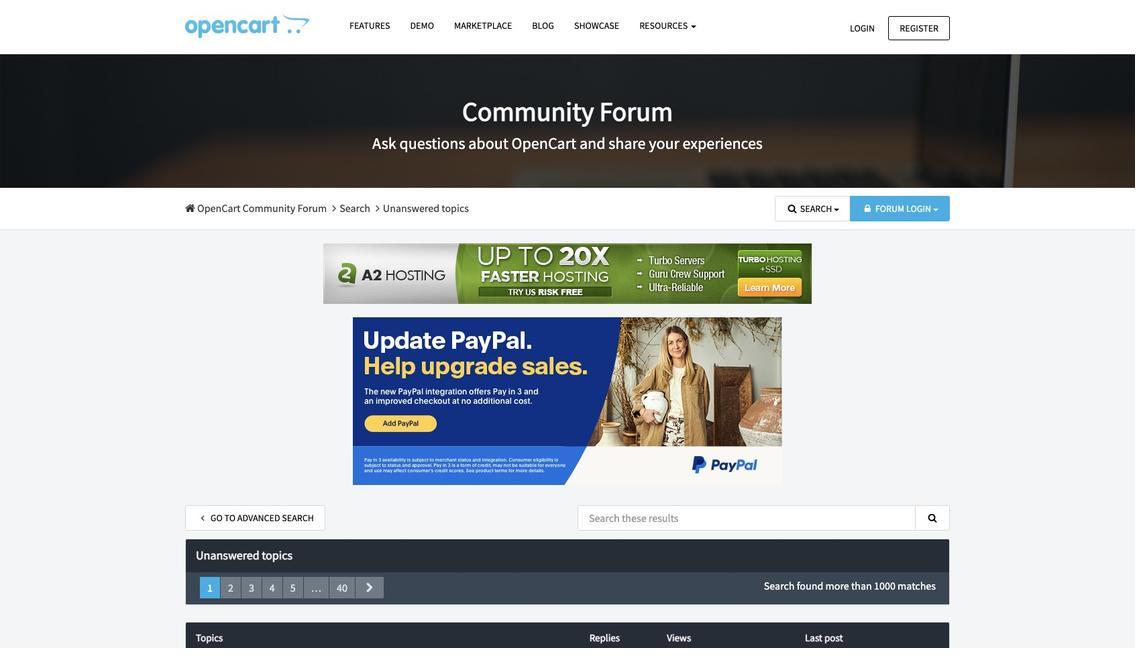 Task type: vqa. For each thing, say whether or not it's contained in the screenshot.
the middle FORUM
yes



Task type: describe. For each thing, give the bounding box(es) containing it.
demo
[[410, 19, 434, 32]]

5
[[290, 581, 296, 595]]

0 horizontal spatial unanswered topics
[[196, 548, 293, 563]]

opencart community forum link
[[185, 201, 327, 215]]

go
[[211, 512, 223, 524]]

questions
[[400, 133, 465, 154]]

opencart community forum
[[195, 201, 327, 215]]

go to advanced search link
[[185, 505, 325, 531]]

login link
[[839, 16, 887, 40]]

forum login
[[876, 203, 932, 215]]

showcase link
[[564, 14, 630, 38]]

1000
[[874, 579, 896, 593]]

3
[[249, 581, 254, 595]]

1 horizontal spatial topics
[[442, 201, 469, 215]]

post
[[825, 632, 843, 644]]

demo link
[[400, 14, 444, 38]]

40 button
[[329, 577, 356, 599]]

register link
[[889, 16, 950, 40]]

1 horizontal spatial unanswered
[[383, 201, 440, 215]]

1
[[207, 581, 213, 595]]

community inside "community forum ask questions about opencart and share your experiences"
[[462, 95, 594, 128]]

resources
[[640, 19, 690, 32]]

lock image
[[862, 204, 874, 213]]

paypal payment gateway image
[[353, 317, 782, 485]]

community forum ask questions about opencart and share your experiences
[[372, 95, 763, 154]]

last
[[805, 632, 823, 644]]

chevron right image
[[363, 583, 377, 593]]

register
[[900, 22, 939, 34]]

1 horizontal spatial unanswered topics
[[383, 201, 469, 215]]

Search these results search field
[[578, 505, 916, 531]]

more
[[826, 579, 849, 593]]

unanswered topics link
[[383, 201, 469, 215]]

forum inside "community forum ask questions about opencart and share your experiences"
[[600, 95, 673, 128]]

search for search found more than 1000 matches
[[764, 579, 795, 593]]

than
[[852, 579, 872, 593]]

replies
[[590, 632, 620, 644]]

search found more than 1000 matches
[[764, 579, 936, 593]]

search link
[[340, 201, 370, 215]]

home image
[[185, 203, 195, 213]]

to
[[225, 512, 236, 524]]

go to advanced search
[[209, 512, 314, 524]]

forum login button
[[850, 196, 950, 222]]

advanced
[[237, 512, 280, 524]]

and
[[580, 133, 606, 154]]



Task type: locate. For each thing, give the bounding box(es) containing it.
about
[[469, 133, 509, 154]]

community
[[462, 95, 594, 128], [243, 201, 295, 215]]

2 horizontal spatial search
[[800, 203, 832, 215]]

1 vertical spatial login
[[907, 203, 932, 215]]

1 horizontal spatial opencart
[[512, 133, 577, 154]]

1 horizontal spatial community
[[462, 95, 594, 128]]

1 horizontal spatial forum
[[600, 95, 673, 128]]

4
[[270, 581, 275, 595]]

forum right lock icon
[[876, 203, 905, 215]]

search
[[282, 512, 314, 524]]

0 vertical spatial unanswered
[[383, 201, 440, 215]]

1 vertical spatial unanswered topics
[[196, 548, 293, 563]]

0 horizontal spatial unanswered
[[196, 548, 260, 563]]

2 horizontal spatial forum
[[876, 203, 905, 215]]

forum left 'search' link
[[298, 201, 327, 215]]

0 horizontal spatial forum
[[298, 201, 327, 215]]

your
[[649, 133, 680, 154]]

3 button
[[241, 577, 262, 599]]

40
[[337, 581, 348, 595]]

forum up share
[[600, 95, 673, 128]]

search button
[[775, 196, 851, 222]]

search image
[[787, 204, 799, 213]]

angle left image
[[197, 513, 209, 523]]

1 horizontal spatial search
[[764, 579, 795, 593]]

0 horizontal spatial opencart
[[197, 201, 241, 215]]

showcase
[[574, 19, 620, 32]]

marketplace
[[454, 19, 512, 32]]

unanswered topics up 3 button
[[196, 548, 293, 563]]

0 horizontal spatial community
[[243, 201, 295, 215]]

0 vertical spatial unanswered topics
[[383, 201, 469, 215]]

views
[[667, 632, 691, 644]]

1 vertical spatial opencart
[[197, 201, 241, 215]]

unanswered topics down the questions
[[383, 201, 469, 215]]

last post
[[805, 632, 843, 644]]

1 vertical spatial unanswered
[[196, 548, 260, 563]]

unanswered up 2 button
[[196, 548, 260, 563]]

matches
[[898, 579, 936, 593]]

None search field
[[578, 505, 950, 531]]

search image
[[927, 513, 939, 523]]

opencart
[[512, 133, 577, 154], [197, 201, 241, 215]]

login inside dropdown button
[[907, 203, 932, 215]]

opencart inside "community forum ask questions about opencart and share your experiences"
[[512, 133, 577, 154]]

login inside "link"
[[850, 22, 875, 34]]

2 button
[[220, 577, 242, 599]]

unanswered right 'search' link
[[383, 201, 440, 215]]

unanswered
[[383, 201, 440, 215], [196, 548, 260, 563]]

blog
[[532, 19, 554, 32]]

features
[[350, 19, 390, 32]]

unanswered topics
[[383, 201, 469, 215], [196, 548, 293, 563]]

topics
[[196, 632, 223, 644]]

0 horizontal spatial search
[[340, 201, 370, 215]]

marketplace link
[[444, 14, 522, 38]]

1 vertical spatial community
[[243, 201, 295, 215]]

search for 'search' link
[[340, 201, 370, 215]]

experiences
[[683, 133, 763, 154]]

0 horizontal spatial login
[[850, 22, 875, 34]]

…
[[311, 581, 321, 595]]

share
[[609, 133, 646, 154]]

resources link
[[630, 14, 707, 38]]

found
[[797, 579, 824, 593]]

forum inside dropdown button
[[876, 203, 905, 215]]

forum
[[600, 95, 673, 128], [298, 201, 327, 215], [876, 203, 905, 215]]

2
[[228, 581, 233, 595]]

blog link
[[522, 14, 564, 38]]

login right lock icon
[[907, 203, 932, 215]]

login
[[850, 22, 875, 34], [907, 203, 932, 215]]

5 button
[[282, 577, 304, 599]]

4 button
[[262, 577, 283, 599]]

1 horizontal spatial login
[[907, 203, 932, 215]]

0 vertical spatial login
[[850, 22, 875, 34]]

login left register
[[850, 22, 875, 34]]

search
[[340, 201, 370, 215], [800, 203, 832, 215], [764, 579, 795, 593]]

features link
[[340, 14, 400, 38]]

search inside popup button
[[800, 203, 832, 215]]

0 horizontal spatial topics
[[262, 548, 293, 563]]

topics
[[442, 201, 469, 215], [262, 548, 293, 563]]

1 vertical spatial topics
[[262, 548, 293, 563]]

opencart left the and
[[512, 133, 577, 154]]

0 vertical spatial community
[[462, 95, 594, 128]]

ask
[[372, 133, 396, 154]]

0 vertical spatial opencart
[[512, 133, 577, 154]]

a2 hosting image
[[323, 243, 812, 304]]

0 vertical spatial topics
[[442, 201, 469, 215]]

opencart right home icon
[[197, 201, 241, 215]]



